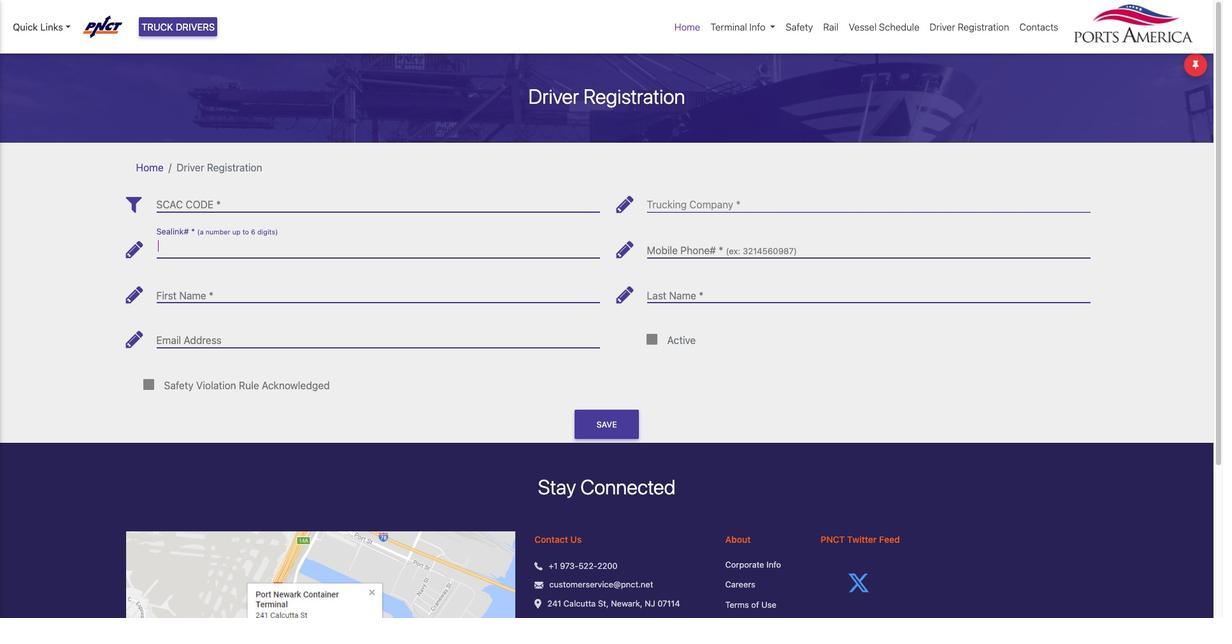 Task type: locate. For each thing, give the bounding box(es) containing it.
0 vertical spatial home link
[[670, 15, 706, 39]]

customerservice@pnct.net link
[[550, 579, 654, 591]]

corporate
[[726, 559, 765, 570]]

07114
[[658, 598, 680, 609]]

0 horizontal spatial info
[[750, 21, 766, 32]]

2 name from the left
[[670, 290, 697, 301]]

name for last
[[670, 290, 697, 301]]

violation
[[196, 380, 236, 391]]

0 horizontal spatial driver
[[177, 162, 204, 173]]

safety left violation
[[164, 380, 194, 391]]

digits)
[[257, 228, 278, 236]]

vessel schedule
[[849, 21, 920, 32]]

* right company
[[736, 199, 741, 211]]

1 horizontal spatial safety
[[786, 21, 814, 32]]

drivers
[[176, 21, 215, 32]]

1 vertical spatial home
[[136, 162, 164, 173]]

info
[[750, 21, 766, 32], [767, 559, 782, 570]]

contact us
[[535, 534, 582, 545]]

stay connected
[[538, 475, 676, 499]]

2 vertical spatial driver registration
[[177, 162, 262, 173]]

feed
[[880, 534, 900, 545]]

1 vertical spatial driver registration
[[529, 84, 686, 108]]

driver registration
[[930, 21, 1010, 32], [529, 84, 686, 108], [177, 162, 262, 173]]

+1 973-522-2200
[[549, 561, 618, 571]]

name right 'last'
[[670, 290, 697, 301]]

careers link
[[726, 579, 802, 591]]

0 vertical spatial home
[[675, 21, 701, 32]]

1 horizontal spatial registration
[[584, 84, 686, 108]]

home left terminal
[[675, 21, 701, 32]]

quick links link
[[13, 20, 71, 34]]

2 horizontal spatial driver registration
[[930, 21, 1010, 32]]

* right 'last'
[[699, 290, 704, 301]]

Email Address text field
[[156, 325, 600, 348]]

1 vertical spatial safety
[[164, 380, 194, 391]]

safety violation rule acknowledged
[[164, 380, 330, 391]]

corporate info link
[[726, 559, 802, 571]]

2 horizontal spatial registration
[[958, 21, 1010, 32]]

safety link
[[781, 15, 819, 39]]

0 horizontal spatial name
[[179, 290, 206, 301]]

2 vertical spatial registration
[[207, 162, 262, 173]]

1 horizontal spatial home link
[[670, 15, 706, 39]]

careers
[[726, 580, 756, 590]]

2200
[[598, 561, 618, 571]]

1 name from the left
[[179, 290, 206, 301]]

1 vertical spatial home link
[[136, 162, 164, 173]]

0 vertical spatial info
[[750, 21, 766, 32]]

info up the careers 'link'
[[767, 559, 782, 570]]

0 horizontal spatial safety
[[164, 380, 194, 391]]

of
[[752, 600, 760, 610]]

rail link
[[819, 15, 844, 39]]

safety for safety violation rule acknowledged
[[164, 380, 194, 391]]

2 vertical spatial driver
[[177, 162, 204, 173]]

scac code *
[[156, 199, 221, 211]]

rail
[[824, 21, 839, 32]]

truck
[[142, 21, 173, 32]]

calcutta
[[564, 598, 596, 609]]

* left (ex:
[[719, 245, 724, 256]]

info right terminal
[[750, 21, 766, 32]]

acknowledged
[[262, 380, 330, 391]]

home
[[675, 21, 701, 32], [136, 162, 164, 173]]

sealink# * (a number up to 6 digits)
[[156, 227, 278, 237]]

* right code
[[216, 199, 221, 211]]

vessel
[[849, 21, 877, 32]]

terms of use link
[[726, 599, 802, 611]]

truck drivers link
[[139, 17, 218, 37]]

terminal info
[[711, 21, 766, 32]]

trucking
[[647, 199, 687, 211]]

1 horizontal spatial driver registration
[[529, 84, 686, 108]]

contacts link
[[1015, 15, 1064, 39]]

1 vertical spatial info
[[767, 559, 782, 570]]

home up scac
[[136, 162, 164, 173]]

(a
[[197, 228, 204, 236]]

quick links
[[13, 21, 63, 32]]

* for last name *
[[699, 290, 704, 301]]

2 horizontal spatial driver
[[930, 21, 956, 32]]

registration
[[958, 21, 1010, 32], [584, 84, 686, 108], [207, 162, 262, 173]]

home link
[[670, 15, 706, 39], [136, 162, 164, 173]]

0 horizontal spatial driver registration
[[177, 162, 262, 173]]

0 vertical spatial registration
[[958, 21, 1010, 32]]

None text field
[[156, 235, 600, 258], [647, 235, 1091, 258], [156, 235, 600, 258], [647, 235, 1091, 258]]

*
[[216, 199, 221, 211], [736, 199, 741, 211], [191, 227, 195, 237], [719, 245, 724, 256], [209, 290, 214, 301], [699, 290, 704, 301]]

corporate info
[[726, 559, 782, 570]]

stay
[[538, 475, 576, 499]]

* right first
[[209, 290, 214, 301]]

rule
[[239, 380, 259, 391]]

home link up scac
[[136, 162, 164, 173]]

address
[[184, 335, 222, 346]]

home link left terminal
[[670, 15, 706, 39]]

6
[[251, 228, 256, 236]]

name for first
[[179, 290, 206, 301]]

name right first
[[179, 290, 206, 301]]

* for mobile phone# * (ex: 3214560987)
[[719, 245, 724, 256]]

safety
[[786, 21, 814, 32], [164, 380, 194, 391]]

3214560987)
[[743, 246, 797, 256]]

terminal
[[711, 21, 747, 32]]

active
[[668, 335, 696, 346]]

newark,
[[611, 598, 643, 609]]

0 vertical spatial driver registration
[[930, 21, 1010, 32]]

1 horizontal spatial home
[[675, 21, 701, 32]]

safety left rail
[[786, 21, 814, 32]]

save button
[[575, 410, 639, 439]]

(ex:
[[726, 246, 741, 256]]

0 vertical spatial safety
[[786, 21, 814, 32]]

1 horizontal spatial name
[[670, 290, 697, 301]]

driver inside driver registration link
[[930, 21, 956, 32]]

save
[[597, 420, 617, 429]]

1 horizontal spatial driver
[[529, 84, 579, 108]]

terms of use
[[726, 600, 777, 610]]

name
[[179, 290, 206, 301], [670, 290, 697, 301]]

522-
[[579, 561, 598, 571]]

* left (a
[[191, 227, 195, 237]]

driver
[[930, 21, 956, 32], [529, 84, 579, 108], [177, 162, 204, 173]]

terminal info link
[[706, 15, 781, 39]]

1 horizontal spatial info
[[767, 559, 782, 570]]

0 vertical spatial driver
[[930, 21, 956, 32]]

pnct
[[821, 534, 845, 545]]

email address
[[156, 335, 222, 346]]

driver registration link
[[925, 15, 1015, 39]]

last name *
[[647, 290, 704, 301]]



Task type: vqa. For each thing, say whether or not it's contained in the screenshot.
SAVE
yes



Task type: describe. For each thing, give the bounding box(es) containing it.
quick
[[13, 21, 38, 32]]

First Name * text field
[[156, 280, 600, 303]]

Last Name * text field
[[647, 280, 1091, 303]]

safety for safety
[[786, 21, 814, 32]]

0 horizontal spatial home link
[[136, 162, 164, 173]]

st,
[[598, 598, 609, 609]]

* for trucking company *
[[736, 199, 741, 211]]

first
[[156, 290, 177, 301]]

to
[[243, 228, 249, 236]]

last
[[647, 290, 667, 301]]

us
[[571, 534, 582, 545]]

contacts
[[1020, 21, 1059, 32]]

0 horizontal spatial registration
[[207, 162, 262, 173]]

1 vertical spatial driver
[[529, 84, 579, 108]]

number
[[206, 228, 230, 236]]

email
[[156, 335, 181, 346]]

973-
[[560, 561, 579, 571]]

contact
[[535, 534, 568, 545]]

terms
[[726, 600, 749, 610]]

info for terminal info
[[750, 21, 766, 32]]

phone#
[[681, 245, 716, 256]]

twitter
[[848, 534, 877, 545]]

customerservice@pnct.net
[[550, 580, 654, 590]]

241 calcutta st, newark, nj 07114 link
[[548, 598, 680, 610]]

pnct twitter feed
[[821, 534, 900, 545]]

truck drivers
[[142, 21, 215, 32]]

scac
[[156, 199, 183, 211]]

sealink#
[[156, 227, 189, 237]]

trucking company *
[[647, 199, 741, 211]]

first name *
[[156, 290, 214, 301]]

+1 973-522-2200 link
[[549, 560, 618, 573]]

241 calcutta st, newark, nj 07114
[[548, 598, 680, 609]]

schedule
[[880, 21, 920, 32]]

company
[[690, 199, 734, 211]]

mobile phone# * (ex: 3214560987)
[[647, 245, 797, 256]]

241
[[548, 598, 562, 609]]

SCAC CODE * search field
[[156, 189, 600, 212]]

+1
[[549, 561, 558, 571]]

code
[[186, 199, 214, 211]]

connected
[[581, 475, 676, 499]]

use
[[762, 600, 777, 610]]

links
[[40, 21, 63, 32]]

vessel schedule link
[[844, 15, 925, 39]]

up
[[232, 228, 241, 236]]

Trucking Company * text field
[[647, 189, 1091, 212]]

0 horizontal spatial home
[[136, 162, 164, 173]]

nj
[[645, 598, 656, 609]]

mobile
[[647, 245, 678, 256]]

info for corporate info
[[767, 559, 782, 570]]

* for first name *
[[209, 290, 214, 301]]

about
[[726, 534, 751, 545]]

* for scac code *
[[216, 199, 221, 211]]

1 vertical spatial registration
[[584, 84, 686, 108]]



